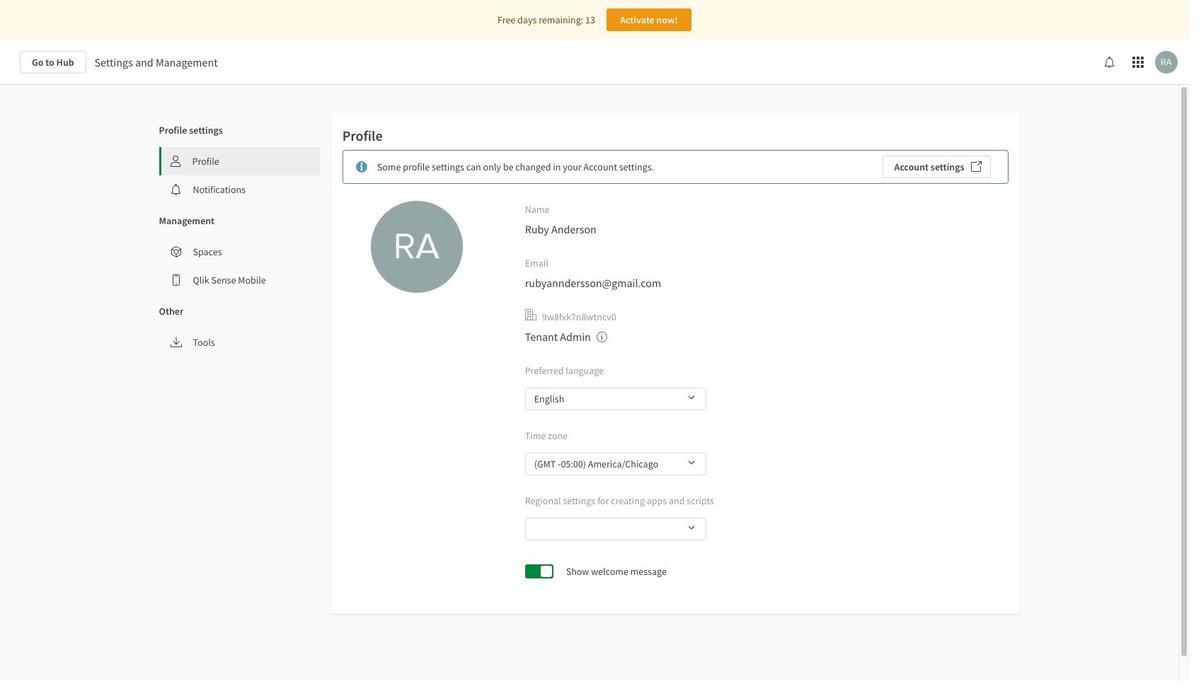 Task type: vqa. For each thing, say whether or not it's contained in the screenshot.
Your roles:
Tenant Admin
Shared Space Creator
Private Analytics Content Creator
Data Services Contributor tooltip
yes



Task type: describe. For each thing, give the bounding box(es) containing it.
your roles:
tenant admin
shared space creator
private analytics content creator
data services contributor image
[[597, 332, 607, 343]]

your roles:
tenant admin
shared space creator
private analytics content creator
data services contributor tooltip
[[591, 330, 607, 344]]

open image
[[687, 394, 696, 402]]

1 open image from the top
[[687, 459, 696, 467]]

ruby anderson image
[[371, 201, 463, 293]]



Task type: locate. For each thing, give the bounding box(es) containing it.
2 open image from the top
[[687, 524, 696, 532]]

None text field
[[527, 518, 679, 541]]

alert
[[342, 150, 1009, 184]]

None text field
[[527, 388, 679, 411], [527, 453, 679, 476], [527, 388, 679, 411], [527, 453, 679, 476]]

open image
[[687, 459, 696, 467], [687, 524, 696, 532]]

1 vertical spatial open image
[[687, 524, 696, 532]]

ruby anderson image
[[1155, 51, 1178, 74]]

0 vertical spatial open image
[[687, 459, 696, 467]]



